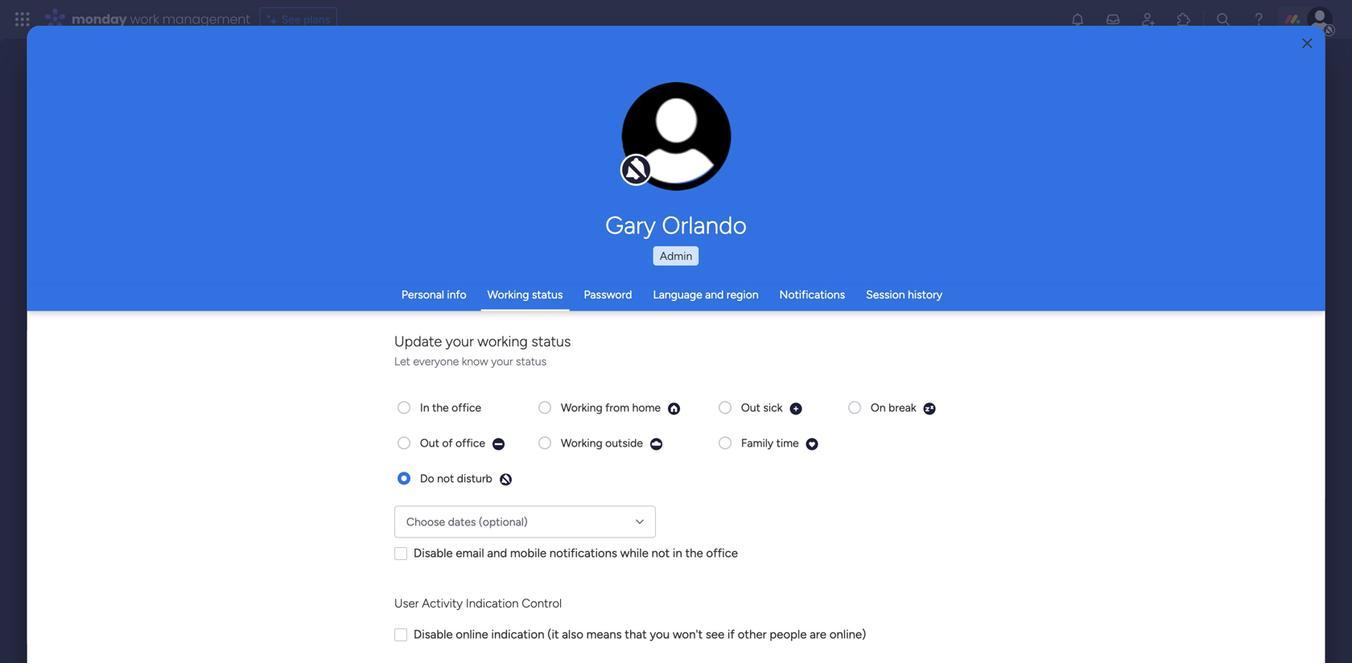 Task type: vqa. For each thing, say whether or not it's contained in the screenshot.
Working related to Working from home
yes



Task type: describe. For each thing, give the bounding box(es) containing it.
gary orlando dialog
[[27, 26, 1326, 663]]

2 vertical spatial office
[[707, 546, 738, 561]]

preview image for out sick
[[790, 402, 803, 416]]

picture
[[660, 159, 693, 172]]

do
[[420, 472, 435, 486]]

language
[[653, 288, 703, 302]]

dates
[[448, 515, 476, 529]]

out for out of office
[[420, 436, 440, 450]]

0 horizontal spatial and
[[488, 546, 508, 561]]

plans
[[304, 12, 330, 26]]

see
[[706, 628, 725, 642]]

0 vertical spatial status
[[532, 288, 563, 302]]

you
[[650, 628, 670, 642]]

working for working status
[[488, 288, 529, 302]]

admin
[[660, 249, 693, 263]]

search everything image
[[1216, 11, 1232, 27]]

choose dates (optional)
[[407, 515, 528, 529]]

orlando
[[662, 211, 747, 240]]

indication
[[466, 597, 519, 611]]

disturb
[[457, 472, 493, 486]]

while
[[621, 546, 649, 561]]

monday work management
[[72, 10, 250, 28]]

activity
[[422, 597, 463, 611]]

email
[[456, 546, 485, 561]]

out sick
[[742, 401, 783, 415]]

see plans
[[282, 12, 330, 26]]

inbox image
[[1106, 11, 1122, 27]]

also
[[562, 628, 584, 642]]

working status link
[[488, 288, 563, 302]]

of
[[442, 436, 453, 450]]

change
[[643, 145, 679, 158]]

that
[[625, 628, 647, 642]]

choose
[[407, 515, 446, 529]]

1 horizontal spatial not
[[652, 546, 670, 561]]

0 vertical spatial not
[[437, 472, 454, 486]]

session
[[867, 288, 906, 302]]

change profile picture button
[[622, 82, 732, 192]]

office for in the office
[[452, 401, 482, 415]]

preview image for on break
[[923, 402, 937, 416]]

do not disturb
[[420, 472, 493, 486]]

preview image for working from home
[[668, 402, 681, 416]]

out for out sick
[[742, 401, 761, 415]]

preview image for out of office
[[492, 438, 506, 451]]

mobile
[[510, 546, 547, 561]]

1 horizontal spatial and
[[706, 288, 724, 302]]

from
[[606, 401, 630, 415]]

history
[[908, 288, 943, 302]]

see plans button
[[260, 7, 337, 31]]

password
[[584, 288, 632, 302]]

everyone
[[413, 355, 459, 368]]

user activity indication control
[[395, 597, 562, 611]]

working for working from home
[[561, 401, 603, 415]]

preview image for family time
[[806, 438, 820, 451]]

gary orlando button
[[455, 211, 898, 240]]

region
[[727, 288, 759, 302]]

disable online indication (it also means that you won't see if other people are online)
[[414, 628, 867, 642]]

let
[[395, 355, 411, 368]]

help image
[[1251, 11, 1267, 27]]

personal info link
[[402, 288, 467, 302]]

control
[[522, 597, 562, 611]]

close image
[[1303, 38, 1313, 49]]

sick
[[764, 401, 783, 415]]

in
[[420, 401, 430, 415]]

0 horizontal spatial the
[[432, 401, 449, 415]]

gary orlando
[[606, 211, 747, 240]]



Task type: locate. For each thing, give the bounding box(es) containing it.
on break
[[871, 401, 917, 415]]

gary
[[606, 211, 656, 240]]

your
[[446, 333, 474, 350], [491, 355, 513, 368]]

indication
[[492, 628, 545, 642]]

preview image
[[668, 402, 681, 416], [790, 402, 803, 416], [923, 402, 937, 416], [650, 438, 664, 451], [806, 438, 820, 451]]

family time
[[742, 436, 799, 450]]

the
[[432, 401, 449, 415], [686, 546, 704, 561]]

1 vertical spatial disable
[[414, 628, 453, 642]]

preview image right outside
[[650, 438, 664, 451]]

means
[[587, 628, 622, 642]]

your down 'working' in the left bottom of the page
[[491, 355, 513, 368]]

gary orlando image
[[1308, 6, 1333, 32]]

session history
[[867, 288, 943, 302]]

0 horizontal spatial not
[[437, 472, 454, 486]]

session history link
[[867, 288, 943, 302]]

preview image right the disturb
[[499, 473, 513, 487]]

0 vertical spatial and
[[706, 288, 724, 302]]

see
[[282, 12, 301, 26]]

preview image right sick
[[790, 402, 803, 416]]

update
[[395, 333, 442, 350]]

not
[[437, 472, 454, 486], [652, 546, 670, 561]]

status down 'working' in the left bottom of the page
[[516, 355, 547, 368]]

and left the region
[[706, 288, 724, 302]]

0 vertical spatial preview image
[[492, 438, 506, 451]]

break
[[889, 401, 917, 415]]

2 vertical spatial status
[[516, 355, 547, 368]]

0 vertical spatial office
[[452, 401, 482, 415]]

1 vertical spatial working
[[561, 401, 603, 415]]

working up 'working' in the left bottom of the page
[[488, 288, 529, 302]]

are
[[810, 628, 827, 642]]

0 vertical spatial working
[[488, 288, 529, 302]]

not left 'in'
[[652, 546, 670, 561]]

0 vertical spatial your
[[446, 333, 474, 350]]

working for working outside
[[561, 436, 603, 450]]

in
[[673, 546, 683, 561]]

preview image for working outside
[[650, 438, 664, 451]]

0 horizontal spatial out
[[420, 436, 440, 450]]

office right "of"
[[456, 436, 486, 450]]

1 vertical spatial preview image
[[499, 473, 513, 487]]

notifications link
[[780, 288, 846, 302]]

change profile picture
[[643, 145, 711, 172]]

language and region link
[[653, 288, 759, 302]]

(it
[[548, 628, 559, 642]]

language and region
[[653, 288, 759, 302]]

working status
[[488, 288, 563, 302]]

working outside
[[561, 436, 643, 450]]

management
[[162, 10, 250, 28]]

info
[[447, 288, 467, 302]]

not right "do"
[[437, 472, 454, 486]]

1 vertical spatial status
[[532, 333, 571, 350]]

password link
[[584, 288, 632, 302]]

on
[[871, 401, 886, 415]]

status left password link
[[532, 288, 563, 302]]

apps image
[[1176, 11, 1193, 27]]

user
[[395, 597, 419, 611]]

outside
[[606, 436, 643, 450]]

1 vertical spatial office
[[456, 436, 486, 450]]

working left outside
[[561, 436, 603, 450]]

1 horizontal spatial out
[[742, 401, 761, 415]]

0 vertical spatial disable
[[414, 546, 453, 561]]

in the office
[[420, 401, 482, 415]]

invite members image
[[1141, 11, 1157, 27]]

profile
[[681, 145, 711, 158]]

1 vertical spatial the
[[686, 546, 704, 561]]

1 disable from the top
[[414, 546, 453, 561]]

office for out of office
[[456, 436, 486, 450]]

1 vertical spatial out
[[420, 436, 440, 450]]

disable for disable email and mobile notifications while not in the office
[[414, 546, 453, 561]]

other
[[738, 628, 767, 642]]

and
[[706, 288, 724, 302], [488, 546, 508, 561]]

notifications
[[780, 288, 846, 302]]

working from home
[[561, 401, 661, 415]]

2 vertical spatial working
[[561, 436, 603, 450]]

out left sick
[[742, 401, 761, 415]]

office right 'in'
[[707, 546, 738, 561]]

out
[[742, 401, 761, 415], [420, 436, 440, 450]]

the right 'in'
[[686, 546, 704, 561]]

disable down 'choose'
[[414, 546, 453, 561]]

preview image right time
[[806, 438, 820, 451]]

working
[[488, 288, 529, 302], [561, 401, 603, 415], [561, 436, 603, 450]]

notifications
[[550, 546, 618, 561]]

preview image
[[492, 438, 506, 451], [499, 473, 513, 487]]

online
[[456, 628, 489, 642]]

online)
[[830, 628, 867, 642]]

disable down activity
[[414, 628, 453, 642]]

work
[[130, 10, 159, 28]]

working left "from"
[[561, 401, 603, 415]]

out of office
[[420, 436, 486, 450]]

0 vertical spatial the
[[432, 401, 449, 415]]

know
[[462, 355, 489, 368]]

0 vertical spatial out
[[742, 401, 761, 415]]

the right in
[[432, 401, 449, 415]]

select product image
[[14, 11, 31, 27]]

disable
[[414, 546, 453, 561], [414, 628, 453, 642]]

preview image right break
[[923, 402, 937, 416]]

if
[[728, 628, 735, 642]]

family
[[742, 436, 774, 450]]

personal info
[[402, 288, 467, 302]]

working
[[478, 333, 528, 350]]

personal
[[402, 288, 444, 302]]

won't
[[673, 628, 703, 642]]

office up out of office
[[452, 401, 482, 415]]

time
[[777, 436, 799, 450]]

people
[[770, 628, 807, 642]]

preview image right home
[[668, 402, 681, 416]]

1 horizontal spatial the
[[686, 546, 704, 561]]

2 disable from the top
[[414, 628, 453, 642]]

home
[[633, 401, 661, 415]]

disable email and mobile notifications while not in the office
[[414, 546, 738, 561]]

preview image up the disturb
[[492, 438, 506, 451]]

1 vertical spatial and
[[488, 546, 508, 561]]

and right "email"
[[488, 546, 508, 561]]

1 horizontal spatial your
[[491, 355, 513, 368]]

1 vertical spatial not
[[652, 546, 670, 561]]

notifications image
[[1070, 11, 1086, 27]]

preview image for do not disturb
[[499, 473, 513, 487]]

status
[[532, 288, 563, 302], [532, 333, 571, 350], [516, 355, 547, 368]]

office
[[452, 401, 482, 415], [456, 436, 486, 450], [707, 546, 738, 561]]

disable for disable online indication (it also means that you won't see if other people are online)
[[414, 628, 453, 642]]

(optional)
[[479, 515, 528, 529]]

monday
[[72, 10, 127, 28]]

your up know
[[446, 333, 474, 350]]

update your working status let everyone know your status
[[395, 333, 571, 368]]

0 horizontal spatial your
[[446, 333, 474, 350]]

1 vertical spatial your
[[491, 355, 513, 368]]

status right 'working' in the left bottom of the page
[[532, 333, 571, 350]]

out left "of"
[[420, 436, 440, 450]]



